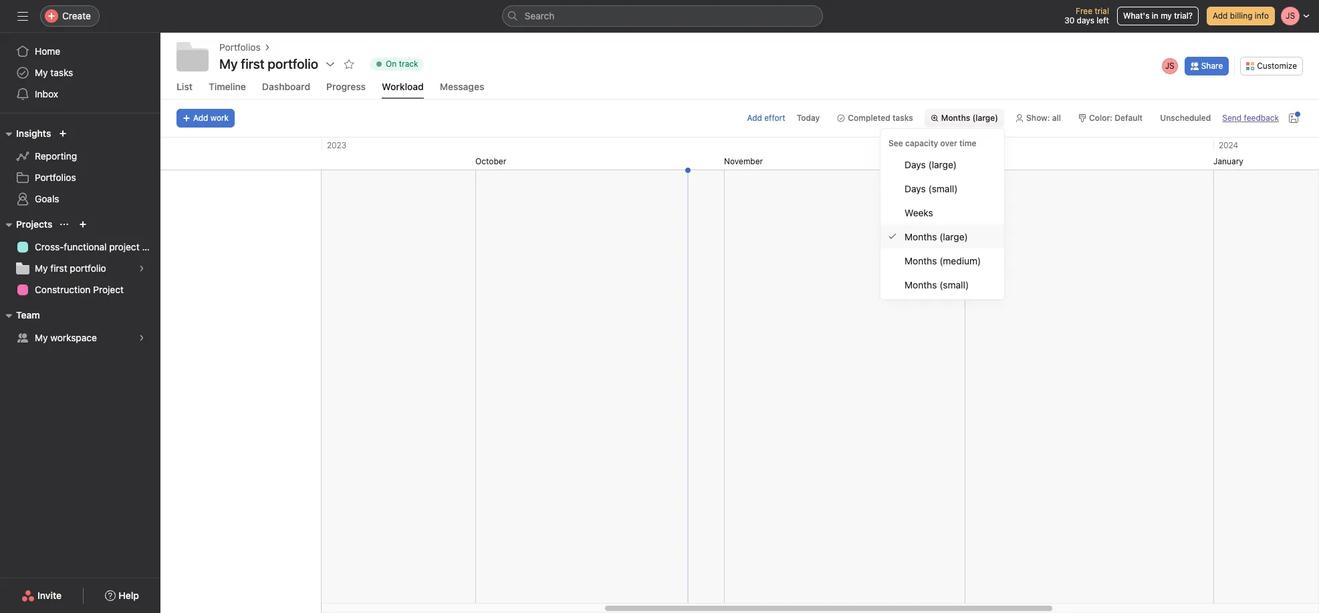 Task type: describe. For each thing, give the bounding box(es) containing it.
1 vertical spatial (large)
[[928, 159, 957, 170]]

customize
[[1257, 61, 1297, 71]]

insights
[[16, 128, 51, 139]]

insights element
[[0, 122, 160, 213]]

goals link
[[8, 189, 152, 210]]

construction project link
[[8, 279, 152, 301]]

inbox
[[35, 88, 58, 100]]

effort
[[764, 113, 785, 123]]

january
[[1214, 156, 1244, 166]]

team button
[[0, 308, 40, 324]]

color:
[[1089, 113, 1113, 123]]

goals
[[35, 193, 59, 205]]

see details, my workspace image
[[138, 334, 146, 342]]

months inside dropdown button
[[941, 113, 970, 123]]

cross-functional project plan
[[35, 241, 160, 253]]

months (medium) link
[[881, 249, 1004, 273]]

dashboard link
[[262, 81, 310, 99]]

projects
[[16, 219, 52, 230]]

customize button
[[1240, 56, 1303, 75]]

project
[[109, 241, 140, 253]]

invite button
[[13, 584, 70, 608]]

days (large) link
[[881, 152, 1004, 177]]

my first portfolio
[[219, 56, 318, 72]]

my for my workspace
[[35, 332, 48, 344]]

months (large) link
[[881, 225, 1004, 249]]

messages link
[[440, 81, 484, 99]]

show:
[[1026, 113, 1050, 123]]

info
[[1255, 11, 1269, 21]]

1 vertical spatial months (large)
[[905, 231, 968, 242]]

months (medium)
[[905, 255, 981, 266]]

my for my tasks
[[35, 67, 48, 78]]

add effort
[[747, 113, 785, 123]]

progress link
[[326, 81, 366, 99]]

weeks
[[905, 207, 933, 218]]

invite
[[37, 590, 62, 602]]

my workspace
[[35, 332, 97, 344]]

left
[[1097, 15, 1109, 25]]

feedback
[[1244, 113, 1279, 123]]

unscheduled button
[[1154, 109, 1217, 128]]

2024
[[1219, 140, 1238, 150]]

workspace
[[50, 332, 97, 344]]

hide sidebar image
[[17, 11, 28, 21]]

my workspace link
[[8, 328, 152, 349]]

timeline
[[209, 81, 246, 92]]

share
[[1201, 61, 1223, 71]]

add for add effort
[[747, 113, 762, 123]]

time
[[959, 138, 976, 148]]

what's in my trial? button
[[1117, 7, 1199, 25]]

unscheduled
[[1160, 113, 1211, 123]]

months down weeks
[[905, 231, 937, 242]]

my tasks link
[[8, 62, 152, 84]]

send feedback link
[[1223, 112, 1279, 124]]

insights button
[[0, 126, 51, 142]]

reporting link
[[8, 146, 152, 167]]

add billing info
[[1213, 11, 1269, 21]]

projects button
[[0, 217, 52, 233]]

add work button
[[177, 109, 235, 128]]

2023
[[327, 140, 346, 150]]

add to starred image
[[344, 59, 354, 70]]

2 vertical spatial (large)
[[940, 231, 968, 242]]

list link
[[177, 81, 193, 99]]

(large) inside dropdown button
[[972, 113, 998, 123]]

show options image
[[325, 59, 336, 70]]

over
[[940, 138, 957, 148]]

cross-functional project plan link
[[8, 237, 160, 258]]

send feedback
[[1223, 113, 1279, 123]]

add for add billing info
[[1213, 11, 1228, 21]]

my for my first portfolio
[[219, 56, 238, 72]]

days for days (large)
[[905, 159, 926, 170]]

new image
[[59, 130, 67, 138]]

cross-
[[35, 241, 64, 253]]

inbox link
[[8, 84, 152, 105]]

(small) for months (small)
[[940, 279, 969, 291]]

portfolios inside insights element
[[35, 172, 76, 183]]

days
[[1077, 15, 1095, 25]]

see capacity over time
[[889, 138, 976, 148]]

2024 january
[[1214, 140, 1244, 166]]

days (small)
[[905, 183, 958, 194]]

free trial 30 days left
[[1065, 6, 1109, 25]]

in
[[1152, 11, 1159, 21]]

reporting
[[35, 150, 77, 162]]



Task type: vqa. For each thing, say whether or not it's contained in the screenshot.
time
yes



Task type: locate. For each thing, give the bounding box(es) containing it.
portfolios link up the my first portfolio
[[219, 40, 261, 55]]

add billing info button
[[1207, 7, 1275, 25]]

0 vertical spatial (large)
[[972, 113, 998, 123]]

construction
[[35, 284, 91, 296]]

months (large) button
[[925, 109, 1004, 128]]

send
[[1223, 113, 1242, 123]]

1 horizontal spatial add
[[747, 113, 762, 123]]

add inside button
[[1213, 11, 1228, 21]]

my inside the teams element
[[35, 332, 48, 344]]

track
[[399, 59, 418, 69]]

0 vertical spatial days
[[905, 159, 926, 170]]

1 days from the top
[[905, 159, 926, 170]]

home
[[35, 45, 60, 57]]

team
[[16, 310, 40, 321]]

add left work at the top left
[[193, 113, 208, 123]]

plan
[[142, 241, 160, 253]]

(medium)
[[940, 255, 981, 266]]

months (large) up time
[[941, 113, 998, 123]]

color: default button
[[1073, 109, 1149, 128]]

show options, current sort, top image
[[60, 221, 68, 229]]

teams element
[[0, 304, 160, 352]]

weeks link
[[881, 201, 1004, 225]]

help
[[119, 590, 139, 602]]

on
[[386, 59, 397, 69]]

1 horizontal spatial portfolios link
[[219, 40, 261, 55]]

add for add work
[[193, 113, 208, 123]]

days (large)
[[905, 159, 957, 170]]

0 vertical spatial (small)
[[928, 183, 958, 194]]

(small) down "(medium)"
[[940, 279, 969, 291]]

0 vertical spatial months (large)
[[941, 113, 998, 123]]

messages
[[440, 81, 484, 92]]

days (small) link
[[881, 177, 1004, 201]]

my for my first portfolio
[[35, 263, 48, 274]]

new project or portfolio image
[[79, 221, 87, 229]]

2 horizontal spatial add
[[1213, 11, 1228, 21]]

months (small)
[[905, 279, 969, 291]]

1 vertical spatial days
[[905, 183, 926, 194]]

days
[[905, 159, 926, 170], [905, 183, 926, 194]]

october
[[475, 156, 506, 166]]

dashboard
[[262, 81, 310, 92]]

portfolio
[[70, 263, 106, 274]]

months up over
[[941, 113, 970, 123]]

add left billing
[[1213, 11, 1228, 21]]

timeline link
[[209, 81, 246, 99]]

tasks up see
[[893, 113, 913, 123]]

(small) down days (large) link
[[928, 183, 958, 194]]

tasks inside dropdown button
[[893, 113, 913, 123]]

(large) up time
[[972, 113, 998, 123]]

my left "first"
[[35, 263, 48, 274]]

js
[[1165, 61, 1175, 71]]

capacity
[[905, 138, 938, 148]]

months (small) link
[[881, 273, 1004, 297]]

search list box
[[502, 5, 823, 27]]

project
[[93, 284, 124, 296]]

(large)
[[972, 113, 998, 123], [928, 159, 957, 170], [940, 231, 968, 242]]

(small)
[[928, 183, 958, 194], [940, 279, 969, 291]]

my inside global element
[[35, 67, 48, 78]]

months (large) down "weeks" link on the top of page
[[905, 231, 968, 242]]

1 horizontal spatial tasks
[[893, 113, 913, 123]]

my
[[219, 56, 238, 72], [35, 67, 48, 78], [35, 263, 48, 274], [35, 332, 48, 344]]

0 vertical spatial portfolios
[[219, 41, 261, 53]]

my tasks
[[35, 67, 73, 78]]

0 vertical spatial tasks
[[50, 67, 73, 78]]

functional
[[64, 241, 107, 253]]

default
[[1115, 113, 1143, 123]]

share button
[[1185, 56, 1229, 75]]

show: all
[[1026, 113, 1061, 123]]

create
[[62, 10, 91, 21]]

my inside projects element
[[35, 263, 48, 274]]

tasks for my tasks
[[50, 67, 73, 78]]

work
[[211, 113, 229, 123]]

1 vertical spatial portfolios
[[35, 172, 76, 183]]

1 vertical spatial portfolios link
[[8, 167, 152, 189]]

my first portfolio link
[[8, 258, 152, 279]]

1 vertical spatial (small)
[[940, 279, 969, 291]]

free
[[1076, 6, 1093, 16]]

tasks for completed tasks
[[893, 113, 913, 123]]

(large) up "(medium)"
[[940, 231, 968, 242]]

today button
[[791, 109, 826, 128]]

my
[[1161, 11, 1172, 21]]

1 vertical spatial tasks
[[893, 113, 913, 123]]

billing
[[1230, 11, 1253, 21]]

on track
[[386, 59, 418, 69]]

show: all button
[[1010, 109, 1067, 128]]

projects element
[[0, 213, 160, 304]]

november
[[724, 156, 763, 166]]

0 horizontal spatial tasks
[[50, 67, 73, 78]]

see
[[889, 138, 903, 148]]

home link
[[8, 41, 152, 62]]

portfolios
[[219, 41, 261, 53], [35, 172, 76, 183]]

trial
[[1095, 6, 1109, 16]]

save layout as default image
[[1288, 113, 1299, 124]]

0 horizontal spatial add
[[193, 113, 208, 123]]

months (large) inside dropdown button
[[941, 113, 998, 123]]

what's
[[1123, 11, 1150, 21]]

tasks down the home on the left top
[[50, 67, 73, 78]]

workload
[[382, 81, 424, 92]]

completed
[[848, 113, 890, 123]]

portfolios link down reporting
[[8, 167, 152, 189]]

0 horizontal spatial portfolios
[[35, 172, 76, 183]]

tasks inside global element
[[50, 67, 73, 78]]

(large) down over
[[928, 159, 957, 170]]

my up the inbox
[[35, 67, 48, 78]]

days down capacity
[[905, 159, 926, 170]]

months up the 'months (small)'
[[905, 255, 937, 266]]

months down months (medium) link
[[905, 279, 937, 291]]

color: default
[[1089, 113, 1143, 123]]

see details, my first portfolio image
[[138, 265, 146, 273]]

30
[[1065, 15, 1075, 25]]

days for days (small)
[[905, 183, 926, 194]]

months
[[941, 113, 970, 123], [905, 231, 937, 242], [905, 255, 937, 266], [905, 279, 937, 291]]

(small) for days (small)
[[928, 183, 958, 194]]

1 horizontal spatial portfolios
[[219, 41, 261, 53]]

0 vertical spatial portfolios link
[[219, 40, 261, 55]]

completed tasks
[[848, 113, 913, 123]]

add left effort
[[747, 113, 762, 123]]

my down team
[[35, 332, 48, 344]]

search
[[525, 10, 555, 21]]

2 days from the top
[[905, 183, 926, 194]]

0 horizontal spatial portfolios link
[[8, 167, 152, 189]]

all
[[1052, 113, 1061, 123]]

search button
[[502, 5, 823, 27]]

days up weeks
[[905, 183, 926, 194]]

add effort button
[[747, 113, 785, 123]]

global element
[[0, 33, 160, 113]]

add work
[[193, 113, 229, 123]]

add inside button
[[193, 113, 208, 123]]

what's in my trial?
[[1123, 11, 1193, 21]]

workload link
[[382, 81, 424, 99]]

portfolios up the my first portfolio
[[219, 41, 261, 53]]

completed tasks button
[[831, 109, 919, 128]]

portfolios down reporting
[[35, 172, 76, 183]]

list
[[177, 81, 193, 92]]

my up timeline
[[219, 56, 238, 72]]

create button
[[40, 5, 100, 27]]

first
[[50, 263, 67, 274]]

progress
[[326, 81, 366, 92]]



